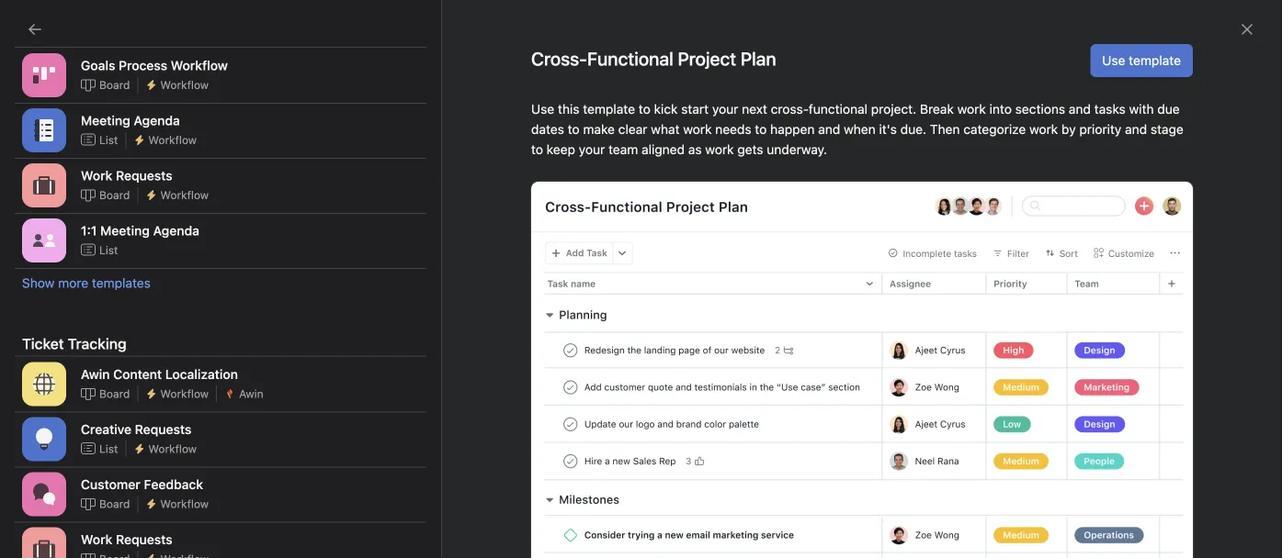Task type: locate. For each thing, give the bounding box(es) containing it.
2 completed checkbox from the top
[[109, 423, 131, 445]]

oct left the 25
[[778, 392, 796, 405]]

1 vertical spatial use
[[531, 102, 554, 117]]

1 horizontal spatial by
[[1061, 122, 1076, 137]]

goals
[[81, 58, 115, 73]]

to inside use this space to tell people about yourself.
[[1005, 317, 1017, 332]]

workflow down localization at left bottom
[[160, 388, 209, 400]]

4 completed image from the top
[[109, 495, 131, 517]]

local
[[333, 159, 361, 175]]

workflow for work requests
[[160, 189, 209, 201]]

asana
[[359, 462, 395, 477]]

agenda down goals process workflow
[[134, 113, 180, 128]]

start
[[681, 102, 709, 117]]

completed image left 3️⃣
[[109, 531, 131, 553]]

workflow for goals process workflow
[[160, 78, 209, 91]]

oct left 26
[[803, 356, 822, 369]]

b0bth3builder2k23@gmail.com
[[420, 159, 607, 175]]

out
[[1009, 197, 1029, 212]]

process
[[119, 58, 167, 73]]

workflow down sixth:
[[148, 443, 197, 456]]

completed image left 'draft'
[[109, 352, 131, 374]]

completed checkbox for 4️⃣
[[109, 495, 131, 517]]

edit
[[1117, 197, 1139, 212]]

monday
[[797, 535, 839, 548]]

agenda
[[134, 113, 180, 128], [153, 223, 199, 238]]

this up the dates
[[558, 102, 579, 117]]

template inside use this template to kick start your next cross-functional project. break work into sections and tasks with due dates to make clear what work needs to happen and when it's due. then categorize work by priority and stage to keep your team aligned as work gets underway.
[[583, 102, 635, 117]]

2 vertical spatial requests
[[116, 532, 172, 548]]

list down meeting agenda
[[99, 133, 118, 146]]

1 vertical spatial meeting
[[100, 223, 150, 238]]

2 vertical spatial use
[[914, 317, 937, 332]]

2 work requests from the top
[[81, 532, 172, 548]]

due.
[[900, 122, 926, 137]]

work for 1st work requests "icon" from the top of the page
[[81, 168, 112, 183]]

completed image left the 4️⃣
[[109, 495, 131, 517]]

goals process workflow image
[[33, 64, 55, 86]]

oct
[[803, 356, 822, 369], [778, 392, 796, 405]]

0 vertical spatial completed checkbox
[[109, 387, 131, 409]]

1 horizontal spatial your
[[712, 102, 738, 117]]

work requests down the 4️⃣
[[81, 532, 172, 548]]

creative requests image
[[33, 429, 55, 451]]

time right save
[[217, 462, 243, 477]]

0 vertical spatial agenda
[[134, 113, 180, 128]]

0 vertical spatial with
[[1129, 102, 1154, 117]]

by up 4️⃣ fourth: stay on top of incoming work
[[246, 462, 261, 477]]

with
[[1129, 102, 1154, 117], [276, 534, 301, 549]]

requests
[[116, 168, 172, 183], [135, 422, 192, 437], [116, 532, 172, 548]]

edit profile
[[1117, 197, 1181, 212]]

1 vertical spatial work
[[81, 532, 112, 548]]

work requests image up 1:1 meeting agenda 'image'
[[33, 175, 55, 197]]

workflow down feedback
[[160, 498, 209, 511]]

1 vertical spatial by
[[246, 462, 261, 477]]

and left stage
[[1125, 122, 1147, 137]]

Completed checkbox
[[109, 352, 131, 374], [109, 459, 131, 481], [109, 495, 131, 517], [109, 531, 131, 553]]

work
[[957, 102, 986, 117], [683, 122, 712, 137], [1029, 122, 1058, 137], [705, 142, 734, 157], [223, 426, 252, 441], [341, 498, 370, 513]]

customer feedback image
[[33, 484, 55, 506]]

use this space to tell people about yourself.
[[914, 317, 1119, 352]]

what
[[651, 122, 680, 137]]

work down in
[[341, 498, 370, 513]]

completed image
[[109, 352, 131, 374], [109, 387, 131, 409], [109, 459, 131, 481], [109, 495, 131, 517]]

this for space
[[941, 317, 962, 332]]

board down goals
[[99, 78, 130, 91]]

list down creative
[[99, 443, 118, 456]]

0 horizontal spatial your
[[579, 142, 605, 157]]

tasks
[[1094, 102, 1126, 117], [803, 280, 830, 293]]

all
[[788, 280, 800, 293]]

0 vertical spatial template
[[1129, 53, 1181, 68]]

1 list from the top
[[99, 133, 118, 146]]

1 vertical spatial awin
[[239, 388, 263, 400]]

1 work requests from the top
[[81, 168, 172, 183]]

0 horizontal spatial –
[[794, 356, 800, 369]]

0 vertical spatial of
[[1032, 197, 1044, 212]]

requests down schedule
[[135, 422, 192, 437]]

work
[[81, 168, 112, 183], [81, 532, 112, 548]]

completed image
[[109, 423, 131, 445], [109, 531, 131, 553]]

meeting down goals
[[81, 113, 130, 128]]

1 vertical spatial list
[[99, 244, 118, 257]]

project.
[[871, 102, 916, 117]]

completed checkbox for 6️⃣
[[109, 423, 131, 445]]

completed checkbox left 3️⃣
[[109, 531, 131, 553]]

1 vertical spatial work requests
[[81, 532, 172, 548]]

1 vertical spatial with
[[276, 534, 301, 549]]

2:32pm
[[284, 159, 330, 175]]

4 completed checkbox from the top
[[109, 531, 131, 553]]

people
[[1041, 317, 1082, 332]]

work inside button
[[81, 532, 112, 548]]

board down content
[[99, 388, 130, 400]]

of right out
[[1032, 197, 1044, 212]]

and down the functional
[[818, 122, 840, 137]]

0 vertical spatial awin
[[81, 367, 110, 382]]

with left due
[[1129, 102, 1154, 117]]

requests for board
[[116, 168, 172, 183]]

1 horizontal spatial sections
[[1015, 102, 1065, 117]]

– right the today
[[794, 356, 800, 369]]

1 horizontal spatial with
[[1129, 102, 1154, 117]]

your down make on the left of page
[[579, 142, 605, 157]]

fourth:
[[151, 498, 194, 513]]

meeting right 1:1
[[100, 223, 150, 238]]

3 list from the top
[[99, 443, 118, 456]]

1 completed checkbox from the top
[[109, 387, 131, 409]]

work up 1:1
[[81, 168, 112, 183]]

3️⃣ third: get organized with sections
[[135, 534, 354, 549]]

meeting
[[237, 391, 285, 406]]

completed checkbox left 6️⃣
[[109, 423, 131, 445]]

workflow for customer feedback
[[160, 498, 209, 511]]

this
[[558, 102, 579, 117], [941, 317, 962, 332]]

1 horizontal spatial this
[[941, 317, 962, 332]]

0 horizontal spatial this
[[558, 102, 579, 117]]

this up the yourself.
[[941, 317, 962, 332]]

frequent collaborators
[[914, 425, 1101, 446]]

1 horizontal spatial time
[[365, 159, 391, 175]]

work left "into" on the right top of the page
[[957, 102, 986, 117]]

and up priority at the right top of the page
[[1069, 102, 1091, 117]]

sections right "into" on the right top of the page
[[1015, 102, 1065, 117]]

completed image for draft
[[109, 352, 131, 374]]

1 horizontal spatial awin
[[239, 388, 263, 400]]

0 horizontal spatial by
[[246, 462, 261, 477]]

0 vertical spatial requests
[[116, 168, 172, 183]]

use template
[[1102, 53, 1181, 68]]

1 vertical spatial requests
[[135, 422, 192, 437]]

26
[[825, 356, 839, 369]]

completed checkbox left the 4️⃣
[[109, 495, 131, 517]]

1 work requests image from the top
[[33, 175, 55, 197]]

work requests image
[[33, 175, 55, 197], [33, 539, 55, 559]]

2 work requests image from the top
[[33, 539, 55, 559]]

meeting agenda
[[81, 113, 180, 128]]

manageable
[[255, 426, 328, 441]]

to down next
[[755, 122, 767, 137]]

work requests down meeting agenda
[[81, 168, 172, 183]]

workflow down meeting agenda
[[148, 133, 197, 146]]

2 completed image from the top
[[109, 531, 131, 553]]

board
[[99, 78, 130, 91], [99, 189, 130, 201], [99, 388, 130, 400], [99, 498, 130, 511]]

by
[[1061, 122, 1076, 137], [246, 462, 261, 477]]

work requests image down customer feedback image
[[33, 539, 55, 559]]

underway.
[[767, 142, 827, 157]]

completed image down content
[[109, 387, 131, 409]]

by inside use this template to kick start your next cross-functional project. break work into sections and tasks with due dates to make clear what work needs to happen and when it's due. then categorize work by priority and stage to keep your team aligned as work gets underway.
[[1061, 122, 1076, 137]]

template up due
[[1129, 53, 1181, 68]]

0 vertical spatial sections
[[1015, 102, 1065, 117]]

board down customer
[[99, 498, 130, 511]]

board up the 1:1 meeting agenda
[[99, 189, 130, 201]]

go back image
[[28, 22, 42, 37]]

completed image for 3️⃣
[[109, 531, 131, 553]]

3 completed checkbox from the top
[[109, 495, 131, 517]]

as
[[688, 142, 702, 157]]

use inside use this space to tell people about yourself.
[[914, 317, 937, 332]]

0 horizontal spatial awin
[[81, 367, 110, 382]]

0 vertical spatial use
[[1102, 53, 1125, 68]]

board for awin
[[99, 388, 130, 400]]

work right make
[[223, 426, 252, 441]]

workflow for awin content localization
[[160, 388, 209, 400]]

about
[[1085, 317, 1119, 332]]

2 work from the top
[[81, 532, 112, 548]]

1 vertical spatial completed image
[[109, 531, 131, 553]]

get
[[189, 534, 210, 549]]

2 completed checkbox from the top
[[109, 459, 131, 481]]

6️⃣ sixth: make work manageable
[[135, 426, 328, 441]]

with down the "incoming" on the bottom
[[276, 534, 301, 549]]

2 vertical spatial list
[[99, 443, 118, 456]]

1 work from the top
[[81, 168, 112, 183]]

1 horizontal spatial –
[[816, 392, 823, 405]]

0 vertical spatial work requests
[[81, 168, 172, 183]]

1 vertical spatial template
[[583, 102, 635, 117]]

1 horizontal spatial tasks
[[1094, 102, 1126, 117]]

2 horizontal spatial use
[[1102, 53, 1125, 68]]

use up priority at the right top of the page
[[1102, 53, 1125, 68]]

template up make on the left of page
[[583, 102, 635, 117]]

1 vertical spatial this
[[941, 317, 962, 332]]

into
[[989, 102, 1012, 117]]

completed checkbox for schedule
[[109, 387, 131, 409]]

creative
[[81, 422, 132, 437]]

awin down ticket tracking
[[81, 367, 110, 382]]

use up the dates
[[531, 102, 554, 117]]

requests down the 4️⃣
[[116, 532, 172, 548]]

0 horizontal spatial template
[[583, 102, 635, 117]]

schedule kickoff meeting
[[135, 391, 285, 406]]

0 vertical spatial your
[[712, 102, 738, 117]]

3 board from the top
[[99, 388, 130, 400]]

1 vertical spatial tasks
[[803, 280, 830, 293]]

1 horizontal spatial oct
[[803, 356, 822, 369]]

0 vertical spatial this
[[558, 102, 579, 117]]

agenda up my tasks
[[153, 223, 199, 238]]

requests up the 1:1 meeting agenda
[[116, 168, 172, 183]]

clear
[[618, 122, 647, 137]]

1 completed checkbox from the top
[[109, 352, 131, 374]]

work requests inside button
[[81, 532, 172, 548]]

awin for awin content localization
[[81, 367, 110, 382]]

– left the 27
[[816, 392, 823, 405]]

on
[[227, 498, 242, 513]]

this inside use this space to tell people about yourself.
[[941, 317, 962, 332]]

list
[[99, 133, 118, 146], [99, 244, 118, 257], [99, 443, 118, 456]]

awin right kickoff
[[239, 388, 263, 400]]

completed image left the 5️⃣ in the bottom of the page
[[109, 459, 131, 481]]

work left 3️⃣
[[81, 532, 112, 548]]

kick
[[654, 102, 678, 117]]

tasks right all
[[803, 280, 830, 293]]

goals process workflow
[[81, 58, 228, 73]]

0 vertical spatial work
[[81, 168, 112, 183]]

1 completed image from the top
[[109, 352, 131, 374]]

Completed checkbox
[[109, 387, 131, 409], [109, 423, 131, 445]]

0 vertical spatial meeting
[[81, 113, 130, 128]]

time
[[365, 159, 391, 175], [217, 462, 243, 477]]

1 vertical spatial of
[[268, 498, 280, 513]]

feedback
[[144, 477, 203, 492]]

2 completed image from the top
[[109, 387, 131, 409]]

workflow down goals process workflow
[[160, 78, 209, 91]]

set out of office
[[986, 197, 1082, 212]]

0 vertical spatial list
[[99, 133, 118, 146]]

1 vertical spatial work requests image
[[33, 539, 55, 559]]

0 vertical spatial tasks
[[1094, 102, 1126, 117]]

functional
[[587, 48, 673, 69]]

completed image for 4️⃣
[[109, 495, 131, 517]]

time right the local on the left top
[[365, 159, 391, 175]]

of right top
[[268, 498, 280, 513]]

search list box
[[424, 7, 865, 37]]

1 horizontal spatial of
[[1032, 197, 1044, 212]]

list up templates
[[99, 244, 118, 257]]

tasks up priority at the right top of the page
[[1094, 102, 1126, 117]]

0 vertical spatial completed image
[[109, 423, 131, 445]]

your up needs
[[712, 102, 738, 117]]

break
[[920, 102, 954, 117]]

incoming
[[284, 498, 338, 513]]

3 completed image from the top
[[109, 459, 131, 481]]

b0bth3builder2k23@gmail.com link
[[420, 157, 607, 177]]

1 completed image from the top
[[109, 423, 131, 445]]

board for customer
[[99, 498, 130, 511]]

this inside use this template to kick start your next cross-functional project. break work into sections and tasks with due dates to make clear what work needs to happen and when it's due. then categorize work by priority and stage to keep your team aligned as work gets underway.
[[558, 102, 579, 117]]

due
[[1157, 102, 1180, 117]]

meeting
[[81, 113, 130, 128], [100, 223, 150, 238]]

completed checkbox left the 5️⃣ in the bottom of the page
[[109, 459, 131, 481]]

workflow down bo
[[160, 189, 209, 201]]

0 horizontal spatial and
[[818, 122, 840, 137]]

0 vertical spatial work requests image
[[33, 175, 55, 197]]

kickoff
[[193, 391, 233, 406]]

1 horizontal spatial template
[[1129, 53, 1181, 68]]

4 board from the top
[[99, 498, 130, 511]]

0 horizontal spatial time
[[217, 462, 243, 477]]

0 vertical spatial –
[[794, 356, 800, 369]]

3️⃣
[[135, 534, 148, 549]]

next
[[742, 102, 767, 117]]

completed checkbox down content
[[109, 387, 131, 409]]

25
[[800, 392, 813, 405]]

edit profile button
[[1105, 188, 1192, 221]]

1:1
[[81, 223, 97, 238]]

2 board from the top
[[99, 189, 130, 201]]

completed checkbox left 'draft'
[[109, 352, 131, 374]]

0 vertical spatial by
[[1061, 122, 1076, 137]]

fifth:
[[151, 462, 181, 477]]

1 vertical spatial oct
[[778, 392, 796, 405]]

brief
[[213, 355, 241, 370]]

dates
[[531, 122, 564, 137]]

1 horizontal spatial use
[[914, 317, 937, 332]]

1 board from the top
[[99, 78, 130, 91]]

use for use template
[[1102, 53, 1125, 68]]

0 horizontal spatial tasks
[[803, 280, 830, 293]]

requests for list
[[135, 422, 192, 437]]

to left tell
[[1005, 317, 1017, 332]]

completed image left 6️⃣
[[109, 423, 131, 445]]

by left priority at the right top of the page
[[1061, 122, 1076, 137]]

template inside button
[[1129, 53, 1181, 68]]

sections down the "incoming" on the bottom
[[304, 534, 354, 549]]

1 vertical spatial completed checkbox
[[109, 423, 131, 445]]

work requests image inside button
[[33, 539, 55, 559]]

use up the yourself.
[[914, 317, 937, 332]]

view all tasks
[[760, 280, 830, 293]]

work requests
[[81, 168, 172, 183], [81, 532, 172, 548]]

show more templates
[[22, 276, 151, 291]]

0 horizontal spatial sections
[[304, 534, 354, 549]]

1 vertical spatial time
[[217, 462, 243, 477]]

use inside button
[[1102, 53, 1125, 68]]

0 horizontal spatial with
[[276, 534, 301, 549]]

list for goals
[[99, 133, 118, 146]]

use inside use this template to kick start your next cross-functional project. break work into sections and tasks with due dates to make clear what work needs to happen and when it's due. then categorize work by priority and stage to keep your team aligned as work gets underway.
[[531, 102, 554, 117]]

0 horizontal spatial use
[[531, 102, 554, 117]]



Task type: describe. For each thing, give the bounding box(es) containing it.
functional
[[809, 102, 868, 117]]

0 horizontal spatial of
[[268, 498, 280, 513]]

2 list from the top
[[99, 244, 118, 257]]

about me
[[914, 276, 994, 297]]

1 vertical spatial sections
[[304, 534, 354, 549]]

stage
[[1151, 122, 1183, 137]]

work down needs
[[705, 142, 734, 157]]

collaborating
[[264, 462, 341, 477]]

0 horizontal spatial oct
[[778, 392, 796, 405]]

1 vertical spatial agenda
[[153, 223, 199, 238]]

save
[[185, 462, 213, 477]]

1:1 meeting agenda
[[81, 223, 199, 238]]

stay
[[197, 498, 223, 513]]

happen
[[770, 122, 815, 137]]

workflow for creative requests
[[148, 443, 197, 456]]

third:
[[151, 534, 186, 549]]

completed checkbox for 3️⃣
[[109, 531, 131, 553]]

customer
[[81, 477, 140, 492]]

use template button
[[1090, 44, 1193, 77]]

cross-
[[771, 102, 809, 117]]

1 horizontal spatial and
[[1069, 102, 1091, 117]]

show more templates button
[[22, 276, 419, 291]]

schedule
[[135, 391, 190, 406]]

top
[[245, 498, 265, 513]]

with inside use this template to kick start your next cross-functional project. break work into sections and tasks with due dates to make clear what work needs to happen and when it's due. then categorize work by priority and stage to keep your team aligned as work gets underway.
[[1129, 102, 1154, 117]]

team
[[608, 142, 638, 157]]

categorize
[[963, 122, 1026, 137]]

awin for awin
[[239, 388, 263, 400]]

work up as
[[683, 122, 712, 137]]

2:32pm local time
[[284, 159, 391, 175]]

to left kick
[[639, 102, 650, 117]]

show
[[22, 276, 55, 291]]

completed checkbox for draft
[[109, 352, 131, 374]]

project plan
[[678, 48, 776, 69]]

tell
[[1020, 317, 1038, 332]]

keep
[[547, 142, 575, 157]]

work for work requests "icon" in button
[[81, 532, 112, 548]]

today
[[759, 356, 790, 369]]

draft project brief
[[135, 355, 241, 370]]

make
[[583, 122, 615, 137]]

1:1 meeting agenda image
[[33, 230, 55, 252]]

0 vertical spatial time
[[365, 159, 391, 175]]

cross-functional project plan
[[531, 48, 776, 69]]

workflow for meeting agenda
[[148, 133, 197, 146]]

in
[[345, 462, 355, 477]]

office
[[1048, 197, 1082, 212]]

needs
[[715, 122, 751, 137]]

cross-
[[531, 48, 587, 69]]

this for template
[[558, 102, 579, 117]]

of inside button
[[1032, 197, 1044, 212]]

requests inside button
[[116, 532, 172, 548]]

then
[[930, 122, 960, 137]]

sections inside use this template to kick start your next cross-functional project. break work into sections and tasks with due dates to make clear what work needs to happen and when it's due. then categorize work by priority and stage to keep your team aligned as work gets underway.
[[1015, 102, 1065, 117]]

awin content localization
[[81, 367, 238, 382]]

use this template to kick start your next cross-functional project. break work into sections and tasks with due dates to make clear what work needs to happen and when it's due. then categorize work by priority and stage to keep your team aligned as work gets underway.
[[531, 102, 1183, 157]]

tasks inside use this template to kick start your next cross-functional project. break work into sections and tasks with due dates to make clear what work needs to happen and when it's due. then categorize work by priority and stage to keep your team aligned as work gets underway.
[[1094, 102, 1126, 117]]

creative requests
[[81, 422, 192, 437]]

organized
[[214, 534, 272, 549]]

awin content localization image
[[33, 374, 55, 396]]

priority
[[1079, 122, 1122, 137]]

customer feedback
[[81, 477, 203, 492]]

1 vertical spatial –
[[816, 392, 823, 405]]

use for use this template to kick start your next cross-functional project. break work into sections and tasks with due dates to make clear what work needs to happen and when it's due. then categorize work by priority and stage to keep your team aligned as work gets underway.
[[531, 102, 554, 117]]

to down the dates
[[531, 142, 543, 157]]

0 vertical spatial oct
[[803, 356, 822, 369]]

templates
[[92, 276, 151, 291]]

aligned
[[642, 142, 685, 157]]

more
[[58, 276, 88, 291]]

my tasks
[[113, 276, 186, 297]]

5️⃣ fifth: save time by collaborating in asana
[[135, 462, 395, 477]]

space
[[966, 317, 1001, 332]]

work right 'categorize'
[[1029, 122, 1058, 137]]

profile
[[1143, 197, 1181, 212]]

4️⃣
[[135, 498, 148, 513]]

localization
[[165, 367, 238, 382]]

ticket tracking
[[22, 335, 127, 353]]

work requests button
[[0, 522, 441, 559]]

search button
[[424, 7, 865, 37]]

gets
[[737, 142, 763, 157]]

1 vertical spatial your
[[579, 142, 605, 157]]

completed image for schedule
[[109, 387, 131, 409]]

5️⃣
[[135, 462, 148, 477]]

today – oct 26
[[759, 356, 839, 369]]

board for work
[[99, 189, 130, 201]]

close image
[[1240, 22, 1254, 37]]

use for use this space to tell people about yourself.
[[914, 317, 937, 332]]

set
[[986, 197, 1006, 212]]

tasks inside button
[[803, 280, 830, 293]]

workflow right process
[[171, 58, 228, 73]]

bo
[[134, 118, 193, 178]]

list for awin
[[99, 443, 118, 456]]

4️⃣ fourth: stay on top of incoming work
[[135, 498, 370, 513]]

when
[[844, 122, 876, 137]]

search
[[455, 14, 497, 29]]

to up keep
[[568, 122, 580, 137]]

completed image for 5️⃣
[[109, 459, 131, 481]]

yourself.
[[914, 337, 964, 352]]

meeting agenda image
[[33, 119, 55, 142]]

2 horizontal spatial and
[[1125, 122, 1147, 137]]

oct 25 – 27
[[778, 392, 839, 405]]

content
[[113, 367, 162, 382]]

view all tasks button
[[752, 274, 839, 300]]

project
[[168, 355, 210, 370]]

make
[[188, 426, 220, 441]]

completed checkbox for 5️⃣
[[109, 459, 131, 481]]

view
[[760, 280, 785, 293]]

draft
[[135, 355, 165, 370]]

6️⃣
[[135, 426, 148, 441]]

it's
[[879, 122, 897, 137]]

board for goals
[[99, 78, 130, 91]]

completed image for 6️⃣
[[109, 423, 131, 445]]



Task type: vqa. For each thing, say whether or not it's contained in the screenshot.
"Add" within the ADD TASK button
no



